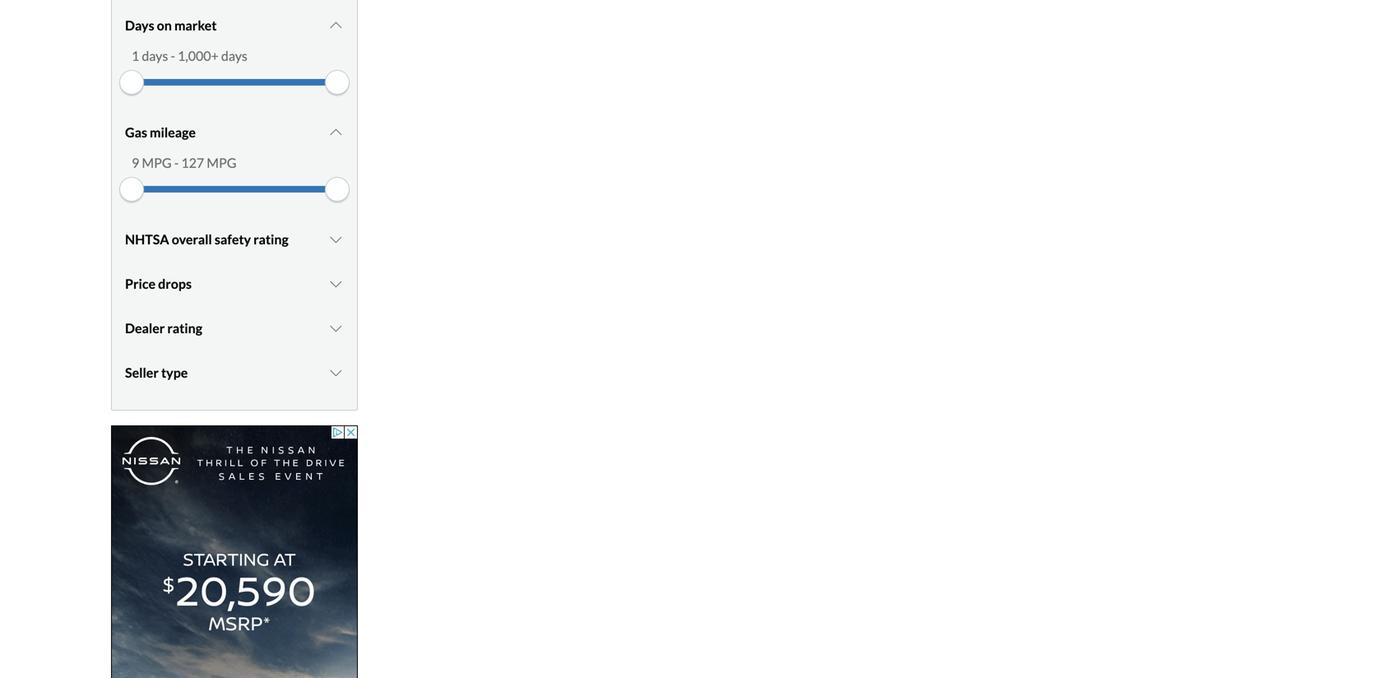 Task type: describe. For each thing, give the bounding box(es) containing it.
- for days
[[171, 48, 175, 64]]

gas mileage
[[125, 124, 196, 140]]

9
[[132, 155, 139, 171]]

mileage
[[150, 124, 196, 140]]

- for mpg
[[174, 155, 179, 171]]

chevron down image for market
[[328, 19, 344, 32]]

dealer rating button
[[125, 308, 344, 349]]

safety
[[215, 231, 251, 247]]

9 mpg - 127 mpg
[[132, 155, 237, 171]]

1
[[132, 48, 139, 64]]

chevron down image for mileage
[[328, 126, 344, 139]]

on
[[157, 17, 172, 33]]

drops
[[158, 276, 192, 292]]

1 days from the left
[[142, 48, 168, 64]]

1,000+
[[178, 48, 219, 64]]

127
[[181, 155, 204, 171]]

rating inside dropdown button
[[167, 320, 202, 336]]

gas
[[125, 124, 147, 140]]

1 mpg from the left
[[142, 155, 172, 171]]

market
[[174, 17, 217, 33]]

dealer
[[125, 320, 165, 336]]

days on market button
[[125, 5, 344, 46]]



Task type: vqa. For each thing, say whether or not it's contained in the screenshot.
2
no



Task type: locate. For each thing, give the bounding box(es) containing it.
chevron down image inside 'nhtsa overall safety rating' 'dropdown button'
[[328, 233, 344, 246]]

2 mpg from the left
[[207, 155, 237, 171]]

days right 1
[[142, 48, 168, 64]]

advertisement region
[[111, 425, 358, 678]]

seller type button
[[125, 352, 344, 393]]

2 chevron down image from the top
[[328, 277, 344, 290]]

nhtsa
[[125, 231, 169, 247]]

price drops
[[125, 276, 192, 292]]

1 vertical spatial chevron down image
[[328, 233, 344, 246]]

days down days on market 'dropdown button'
[[221, 48, 248, 64]]

0 horizontal spatial days
[[142, 48, 168, 64]]

1 chevron down image from the top
[[328, 19, 344, 32]]

1 vertical spatial -
[[174, 155, 179, 171]]

- left 1,000+
[[171, 48, 175, 64]]

rating right dealer
[[167, 320, 202, 336]]

seller
[[125, 365, 159, 381]]

rating
[[254, 231, 289, 247], [167, 320, 202, 336]]

nhtsa overall safety rating button
[[125, 219, 344, 260]]

chevron down image for drops
[[328, 277, 344, 290]]

chevron down image
[[328, 19, 344, 32], [328, 233, 344, 246], [328, 322, 344, 335]]

days
[[142, 48, 168, 64], [221, 48, 248, 64]]

1 horizontal spatial rating
[[254, 231, 289, 247]]

1 chevron down image from the top
[[328, 126, 344, 139]]

0 vertical spatial rating
[[254, 231, 289, 247]]

price
[[125, 276, 156, 292]]

chevron down image inside price drops dropdown button
[[328, 277, 344, 290]]

price drops button
[[125, 263, 344, 304]]

chevron down image for safety
[[328, 233, 344, 246]]

3 chevron down image from the top
[[328, 366, 344, 379]]

chevron down image inside days on market 'dropdown button'
[[328, 19, 344, 32]]

1 horizontal spatial days
[[221, 48, 248, 64]]

1 days - 1,000+ days
[[132, 48, 248, 64]]

2 vertical spatial chevron down image
[[328, 322, 344, 335]]

1 horizontal spatial mpg
[[207, 155, 237, 171]]

3 chevron down image from the top
[[328, 322, 344, 335]]

0 vertical spatial chevron down image
[[328, 126, 344, 139]]

2 chevron down image from the top
[[328, 233, 344, 246]]

-
[[171, 48, 175, 64], [174, 155, 179, 171]]

mpg
[[142, 155, 172, 171], [207, 155, 237, 171]]

- left 127
[[174, 155, 179, 171]]

mpg right 127
[[207, 155, 237, 171]]

type
[[161, 365, 188, 381]]

days
[[125, 17, 154, 33]]

chevron down image inside gas mileage dropdown button
[[328, 126, 344, 139]]

mpg right 9
[[142, 155, 172, 171]]

rating right safety
[[254, 231, 289, 247]]

chevron down image for type
[[328, 366, 344, 379]]

chevron down image inside seller type dropdown button
[[328, 366, 344, 379]]

1 vertical spatial chevron down image
[[328, 277, 344, 290]]

rating inside 'dropdown button'
[[254, 231, 289, 247]]

chevron down image
[[328, 126, 344, 139], [328, 277, 344, 290], [328, 366, 344, 379]]

1 vertical spatial rating
[[167, 320, 202, 336]]

0 horizontal spatial rating
[[167, 320, 202, 336]]

0 vertical spatial chevron down image
[[328, 19, 344, 32]]

2 vertical spatial chevron down image
[[328, 366, 344, 379]]

dealer rating
[[125, 320, 202, 336]]

0 vertical spatial -
[[171, 48, 175, 64]]

overall
[[172, 231, 212, 247]]

0 horizontal spatial mpg
[[142, 155, 172, 171]]

days on market
[[125, 17, 217, 33]]

chevron down image inside dealer rating dropdown button
[[328, 322, 344, 335]]

seller type
[[125, 365, 188, 381]]

gas mileage button
[[125, 112, 344, 153]]

nhtsa overall safety rating
[[125, 231, 289, 247]]

2 days from the left
[[221, 48, 248, 64]]



